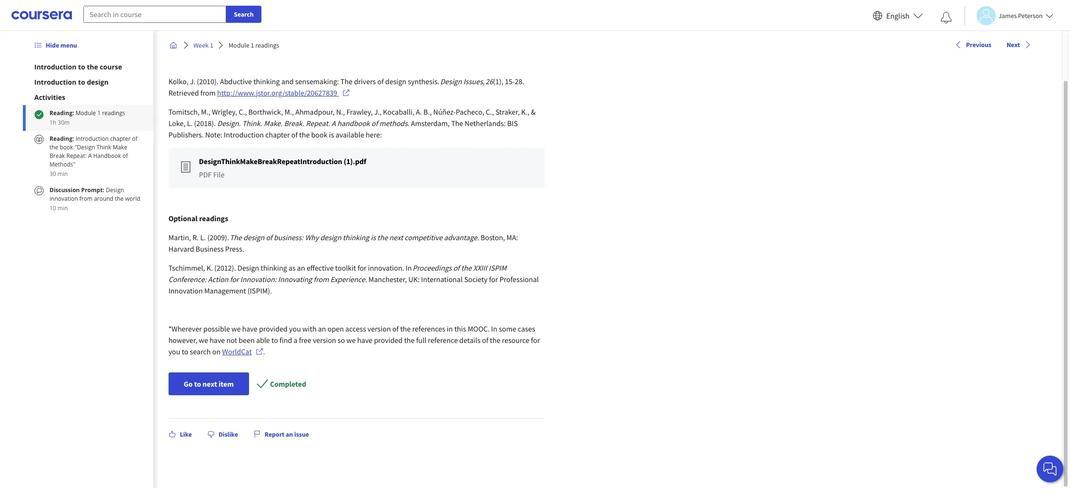 Task type: describe. For each thing, give the bounding box(es) containing it.
readings inside reading: module 1 readings 1h 30m
[[102, 109, 125, 117]]

references
[[413, 325, 446, 334]]

tomitsch, m., wrigley, c., borthwick, m., ahmadpour, n., frawley, j., kocaballi, a. b., núñez-pacheco, c., straker, k., & loke, l. (2018).
[[169, 107, 538, 128]]

manchester, uk: international society for professional innovation management (ispim).
[[169, 275, 541, 296]]

opens in a new tab image
[[343, 89, 350, 97]]

ahmadpour,
[[296, 107, 335, 117]]

optional
[[169, 214, 198, 223]]

for inside *wherever possible we have provided you with an open access version of the references in this mooc. in some cases however, we have not been able to find a free version so we have provided the full reference details of the resource for you to search on
[[531, 336, 540, 345]]

prompt:
[[81, 186, 104, 194]]

to for next
[[194, 380, 201, 389]]

drivers
[[354, 77, 376, 86]]

with
[[303, 325, 317, 334]]

kocaballi,
[[383, 107, 415, 117]]

the up innovation.
[[378, 233, 388, 243]]

report an issue
[[265, 431, 309, 439]]

30 min
[[50, 170, 68, 178]]

issue
[[294, 431, 309, 439]]

some
[[499, 325, 517, 334]]

module 1 readings link
[[225, 37, 283, 54]]

designthinkmakebreakrepeatintroduction (1).pdf pdf file
[[199, 157, 367, 180]]

sensemaking:
[[295, 77, 339, 86]]

(ispim).
[[248, 286, 272, 296]]

innovation
[[50, 195, 78, 203]]

k.
[[207, 264, 213, 273]]

j.
[[190, 77, 195, 86]]

for inside proceedings of the xxiii ispim conference: action for innovation: innovating from experience.
[[230, 275, 239, 284]]

english
[[887, 11, 910, 20]]

"design
[[75, 143, 95, 152]]

the inside 'design innovation from around the world'
[[115, 195, 124, 203]]

go
[[184, 380, 193, 389]]

1 horizontal spatial a
[[332, 119, 336, 128]]

innovation.
[[368, 264, 404, 273]]

amsterdam,
[[411, 119, 450, 128]]

harvard
[[169, 244, 194, 254]]

0 horizontal spatial have
[[210, 336, 225, 345]]

report an issue button
[[249, 426, 313, 444]]

james peterson button
[[965, 6, 1054, 25]]

2 vertical spatial design
[[238, 264, 259, 273]]

discussion prompt:
[[50, 186, 106, 194]]

worldcat
[[222, 347, 252, 357]]

of inside amsterdam, the netherlands: bis publishers. note: introduction chapter of the book is available here:
[[291, 130, 298, 140]]

effective
[[307, 264, 334, 273]]

http://www.jstor.org/stable/20627839 link
[[217, 87, 350, 99]]

innovation:
[[240, 275, 277, 284]]

0 vertical spatial version
[[368, 325, 391, 334]]

file
[[213, 170, 225, 180]]

Search in course text field
[[83, 6, 226, 23]]

0 horizontal spatial provided
[[259, 325, 288, 334]]

management
[[204, 286, 246, 296]]

0 horizontal spatial we
[[199, 336, 208, 345]]

designthinkmakebreakrepeatintroduction
[[199, 157, 342, 166]]

15-
[[505, 77, 515, 86]]

to for design
[[78, 78, 85, 87]]

cases
[[518, 325, 536, 334]]

dislike button
[[203, 426, 242, 444]]

of inside proceedings of the xxiii ispim conference: action for innovation: innovating from experience.
[[454, 264, 460, 273]]

amsterdam, the netherlands: bis publishers. note: introduction chapter of the book is available here:
[[169, 119, 520, 140]]

go to next item
[[184, 380, 234, 389]]

2 horizontal spatial have
[[357, 336, 373, 345]]

hide
[[46, 41, 59, 50]]

a.
[[416, 107, 422, 117]]

(1),
[[493, 77, 504, 86]]

next button
[[1003, 36, 1036, 53]]

tschimmel, k. (2012). design thinking as an effective toolkit for innovation. in
[[169, 264, 413, 273]]

(2018).
[[194, 119, 216, 128]]

home image
[[169, 41, 177, 49]]

retrieved
[[169, 88, 199, 98]]

business
[[196, 244, 224, 254]]

english button
[[870, 0, 927, 31]]

1 horizontal spatial l.
[[200, 233, 206, 243]]

make
[[113, 143, 127, 152]]

1 c., from the left
[[239, 107, 247, 117]]

for inside manchester, uk: international society for professional innovation management (ispim).
[[489, 275, 498, 284]]

frawley,
[[347, 107, 373, 117]]

able
[[256, 336, 270, 345]]

is for thinking
[[371, 233, 376, 243]]

introduction to design button
[[34, 78, 142, 87]]

1 inside reading: module 1 readings 1h 30m
[[97, 109, 101, 117]]

an inside 'dropdown button'
[[286, 431, 293, 439]]

ispim
[[489, 264, 507, 273]]

opens in a new tab image
[[256, 348, 263, 356]]

kolko, j. (2010). abductive thinking and sensemaking: the drivers of design synthesis. design issues, 26
[[169, 77, 493, 86]]

in
[[447, 325, 453, 334]]

module up (2010).
[[169, 27, 234, 53]]

1 horizontal spatial you
[[289, 325, 301, 334]]

0 horizontal spatial you
[[169, 347, 180, 357]]

boston, ma: harvard business press.
[[169, 233, 520, 254]]

available
[[336, 130, 364, 140]]

here:
[[366, 130, 382, 140]]

n.,
[[336, 107, 345, 117]]

introduction for introduction to the course
[[34, 62, 76, 71]]

been
[[239, 336, 255, 345]]

2 m., from the left
[[285, 107, 294, 117]]

2 horizontal spatial we
[[347, 336, 356, 345]]

go to next item button
[[169, 373, 249, 396]]

think.
[[242, 119, 262, 128]]

(2009).
[[207, 233, 229, 243]]

optional readings
[[169, 214, 228, 223]]

week
[[193, 41, 208, 50]]

introduction to the course
[[34, 62, 122, 71]]

view pdf file image
[[180, 161, 191, 173]]

full
[[416, 336, 427, 345]]

0 horizontal spatial in
[[406, 264, 412, 273]]

design inside 'design innovation from around the world'
[[106, 186, 124, 194]]

as
[[289, 264, 296, 273]]

*wherever
[[169, 325, 202, 334]]

on
[[212, 347, 221, 357]]

tomitsch,
[[169, 107, 200, 117]]

an inside *wherever possible we have provided you with an open access version of the references in this mooc. in some cases however, we have not been able to find a free version so we have provided the full reference details of the resource for you to search on
[[318, 325, 326, 334]]

from inside 'design innovation from around the world'
[[79, 195, 92, 203]]

think
[[97, 143, 111, 152]]

(2010).
[[197, 77, 219, 86]]

2 horizontal spatial design
[[441, 77, 462, 86]]

experience.
[[331, 275, 367, 284]]

next
[[1007, 41, 1021, 49]]

show notifications image
[[941, 12, 953, 23]]

international
[[421, 275, 463, 284]]

the left references
[[400, 325, 411, 334]]

activities
[[34, 93, 65, 102]]

free
[[299, 336, 312, 345]]

competitive
[[405, 233, 443, 243]]

innovation
[[169, 286, 203, 296]]

around
[[94, 195, 113, 203]]

like button
[[165, 426, 196, 444]]

the left full
[[404, 336, 415, 345]]

society
[[464, 275, 488, 284]]

martin, r. l. (2009). the design of business: why design thinking is the next competitive advantage.
[[169, 233, 479, 243]]

from inside proceedings of the xxiii ispim conference: action for innovation: innovating from experience.
[[314, 275, 329, 284]]



Task type: vqa. For each thing, say whether or not it's contained in the screenshot.
Martin, R. L. (2009). The design of business: Why design thinking is the next competitive advantage.
yes



Task type: locate. For each thing, give the bounding box(es) containing it.
press.
[[225, 244, 244, 254]]

thinking for sensemaking:
[[254, 77, 280, 86]]

break
[[50, 152, 65, 160]]

version
[[368, 325, 391, 334], [313, 336, 336, 345]]

2 vertical spatial from
[[314, 275, 329, 284]]

have down access
[[357, 336, 373, 345]]

(2012).
[[214, 264, 236, 273]]

for down (2012).
[[230, 275, 239, 284]]

from down effective at the left bottom of page
[[314, 275, 329, 284]]

martin,
[[169, 233, 191, 243]]

1 vertical spatial next
[[203, 380, 217, 389]]

week 1 link
[[189, 37, 217, 54]]

reading: down 30m
[[50, 135, 76, 143]]

dislike
[[219, 431, 238, 439]]

for down cases
[[531, 336, 540, 345]]

1 vertical spatial reading:
[[50, 135, 76, 143]]

0 vertical spatial is
[[329, 130, 334, 140]]

reading: inside reading: module 1 readings 1h 30m
[[50, 109, 74, 117]]

0 vertical spatial in
[[406, 264, 412, 273]]

2 vertical spatial thinking
[[261, 264, 287, 273]]

the inside amsterdam, the netherlands: bis publishers. note: introduction chapter of the book is available here:
[[451, 119, 463, 128]]

0 horizontal spatial next
[[203, 380, 217, 389]]

1 vertical spatial l.
[[200, 233, 206, 243]]

have down the possible
[[210, 336, 225, 345]]

1 vertical spatial thinking
[[343, 233, 369, 243]]

1 reading: from the top
[[50, 109, 74, 117]]

design
[[386, 77, 407, 86], [87, 78, 109, 87], [243, 233, 265, 243], [320, 233, 342, 243]]

an right 'as'
[[297, 264, 305, 273]]

min for 30 min
[[58, 170, 68, 178]]

reading: module 1 readings 1h 30m
[[50, 109, 125, 127]]

reading:
[[50, 109, 74, 117], [50, 135, 76, 143]]

1 horizontal spatial book
[[311, 130, 328, 140]]

2 horizontal spatial an
[[318, 325, 326, 334]]

m.,
[[201, 107, 211, 117], [285, 107, 294, 117]]

next inside go to next item button
[[203, 380, 217, 389]]

discussion
[[50, 186, 80, 194]]

the inside proceedings of the xxiii ispim conference: action for innovation: innovating from experience.
[[461, 264, 472, 273]]

the left world
[[115, 195, 124, 203]]

introduction up the "design
[[76, 135, 109, 143]]

1 vertical spatial is
[[371, 233, 376, 243]]

1 horizontal spatial from
[[200, 88, 216, 98]]

the up break
[[50, 143, 58, 152]]

introduction down the hide menu button at the top of page
[[34, 62, 76, 71]]

is down repeat.
[[329, 130, 334, 140]]

design innovation from around the world
[[50, 186, 140, 203]]

chapter inside introduction chapter of the book "design think make break repeat: a handbook of methods"
[[110, 135, 131, 143]]

design left synthesis.
[[386, 77, 407, 86]]

design down introduction to the course dropdown button
[[87, 78, 109, 87]]

1 horizontal spatial have
[[242, 325, 258, 334]]

0 vertical spatial book
[[311, 130, 328, 140]]

0 vertical spatial design
[[441, 77, 462, 86]]

boston,
[[481, 233, 505, 243]]

the
[[87, 62, 98, 71], [299, 130, 310, 140], [50, 143, 58, 152], [115, 195, 124, 203], [378, 233, 388, 243], [461, 264, 472, 273], [400, 325, 411, 334], [404, 336, 415, 345], [490, 336, 501, 345]]

pacheco,
[[456, 107, 485, 117]]

10
[[50, 204, 56, 213]]

min down innovation
[[58, 204, 68, 213]]

0 horizontal spatial the
[[230, 233, 242, 243]]

1 m., from the left
[[201, 107, 211, 117]]

0 vertical spatial a
[[332, 119, 336, 128]]

0 vertical spatial from
[[200, 88, 216, 98]]

to inside "dropdown button"
[[78, 78, 85, 87]]

in
[[406, 264, 412, 273], [491, 325, 498, 334]]

0 vertical spatial l.
[[187, 119, 193, 128]]

design up around at the left top of the page
[[106, 186, 124, 194]]

the down design. think. make. break. repeat. a handbook of methods. at the top left of page
[[299, 130, 310, 140]]

hide menu button
[[30, 37, 81, 54]]

design up innovation: at the left of page
[[238, 264, 259, 273]]

l.
[[187, 119, 193, 128], [200, 233, 206, 243]]

proceedings
[[413, 264, 452, 273]]

1 vertical spatial min
[[58, 204, 68, 213]]

the inside introduction chapter of the book "design think make break repeat: a handbook of methods"
[[50, 143, 58, 152]]

we up not
[[232, 325, 241, 334]]

1 vertical spatial design
[[106, 186, 124, 194]]

synthesis.
[[408, 77, 440, 86]]

2 vertical spatial the
[[230, 233, 242, 243]]

the inside amsterdam, the netherlands: bis publishers. note: introduction chapter of the book is available here:
[[299, 130, 310, 140]]

from down prompt:
[[79, 195, 92, 203]]

book down repeat.
[[311, 130, 328, 140]]

netherlands:
[[465, 119, 506, 128]]

1 vertical spatial provided
[[374, 336, 403, 345]]

details
[[460, 336, 481, 345]]

an left issue
[[286, 431, 293, 439]]

book up break
[[60, 143, 73, 152]]

coursera image
[[11, 8, 72, 23]]

publishers.
[[169, 130, 204, 140]]

1 vertical spatial version
[[313, 336, 336, 345]]

k.,
[[522, 107, 530, 117]]

1h
[[50, 119, 56, 127]]

introduction inside "dropdown button"
[[34, 78, 76, 87]]

1 horizontal spatial in
[[491, 325, 498, 334]]

0 horizontal spatial is
[[329, 130, 334, 140]]

proceedings of the xxiii ispim conference: action for innovation: innovating from experience.
[[169, 264, 508, 284]]

provided left full
[[374, 336, 403, 345]]

1 horizontal spatial next
[[390, 233, 403, 243]]

resource
[[502, 336, 530, 345]]

to inside button
[[194, 380, 201, 389]]

1 vertical spatial you
[[169, 347, 180, 357]]

module down "search" 'button'
[[228, 41, 249, 50]]

to left find
[[272, 336, 278, 345]]

module down activities dropdown button
[[76, 109, 96, 117]]

the up introduction to design "dropdown button"
[[87, 62, 98, 71]]

1 horizontal spatial an
[[297, 264, 305, 273]]

innovating
[[278, 275, 312, 284]]

so
[[338, 336, 345, 345]]

we right the so
[[347, 336, 356, 345]]

0 horizontal spatial an
[[286, 431, 293, 439]]

l. inside tomitsch, m., wrigley, c., borthwick, m., ahmadpour, n., frawley, j., kocaballi, a. b., núñez-pacheco, c., straker, k., & loke, l. (2018).
[[187, 119, 193, 128]]

0 horizontal spatial book
[[60, 143, 73, 152]]

introduction up activities
[[34, 78, 76, 87]]

2 min from the top
[[58, 204, 68, 213]]

action
[[208, 275, 228, 284]]

james
[[999, 11, 1017, 20]]

in inside *wherever possible we have provided you with an open access version of the references in this mooc. in some cases however, we have not been able to find a free version so we have provided the full reference details of the resource for you to search on
[[491, 325, 498, 334]]

0 vertical spatial the
[[341, 77, 353, 86]]

to down introduction to the course
[[78, 78, 85, 87]]

0 vertical spatial an
[[297, 264, 305, 273]]

2 c., from the left
[[486, 107, 494, 117]]

an right with
[[318, 325, 326, 334]]

reading completed element
[[270, 379, 306, 390]]

m., up break.
[[285, 107, 294, 117]]

tschimmel,
[[169, 264, 205, 273]]

thinking up the 'toolkit' on the bottom
[[343, 233, 369, 243]]

find
[[280, 336, 292, 345]]

to right go
[[194, 380, 201, 389]]

thinking up http://www.jstor.org/stable/20627839
[[254, 77, 280, 86]]

chapter up make
[[110, 135, 131, 143]]

repeat:
[[66, 152, 87, 160]]

the down some
[[490, 336, 501, 345]]

min for 10 min
[[58, 204, 68, 213]]

reading: for reading:
[[50, 135, 76, 143]]

for down ispim
[[489, 275, 498, 284]]

0 horizontal spatial m.,
[[201, 107, 211, 117]]

from down (2010).
[[200, 88, 216, 98]]

0 vertical spatial provided
[[259, 325, 288, 334]]

provided up able
[[259, 325, 288, 334]]

readings up 'and'
[[252, 27, 327, 53]]

a down the "design
[[88, 152, 92, 160]]

introduction inside introduction chapter of the book "design think make break repeat: a handbook of methods"
[[76, 135, 109, 143]]

.
[[263, 347, 265, 357]]

1 vertical spatial from
[[79, 195, 92, 203]]

to inside dropdown button
[[78, 62, 85, 71]]

in left some
[[491, 325, 498, 334]]

reference
[[428, 336, 458, 345]]

c., up netherlands:
[[486, 107, 494, 117]]

readings up (2009).
[[199, 214, 228, 223]]

1 vertical spatial in
[[491, 325, 498, 334]]

l. right r.
[[200, 233, 206, 243]]

module inside reading: module 1 readings 1h 30m
[[76, 109, 96, 117]]

0 vertical spatial reading:
[[50, 109, 74, 117]]

version right access
[[368, 325, 391, 334]]

design left issues, 26
[[441, 77, 462, 86]]

the left xxiii
[[461, 264, 472, 273]]

the inside dropdown button
[[87, 62, 98, 71]]

1 horizontal spatial the
[[341, 77, 353, 86]]

design. think. make. break. repeat. a handbook of methods.
[[217, 119, 410, 128]]

c., up think.
[[239, 107, 247, 117]]

chapter
[[266, 130, 290, 140], [110, 135, 131, 143]]

have up been
[[242, 325, 258, 334]]

0 horizontal spatial c.,
[[239, 107, 247, 117]]

issues, 26
[[464, 77, 493, 86]]

1 vertical spatial book
[[60, 143, 73, 152]]

introduction chapter of the book "design think make break repeat: a handbook of methods"
[[50, 135, 138, 169]]

introduction down think.
[[224, 130, 264, 140]]

1 horizontal spatial we
[[232, 325, 241, 334]]

completed image
[[34, 110, 44, 120]]

chapter down make. on the top left of the page
[[266, 130, 290, 140]]

reading: up 30m
[[50, 109, 74, 117]]

wrigley,
[[212, 107, 237, 117]]

readings
[[252, 27, 327, 53], [255, 41, 279, 50], [102, 109, 125, 117], [199, 214, 228, 223]]

introduction for introduction chapter of the book "design think make break repeat: a handbook of methods"
[[76, 135, 109, 143]]

(1).pdf
[[344, 157, 367, 166]]

introduction inside dropdown button
[[34, 62, 76, 71]]

like
[[180, 431, 192, 439]]

design
[[441, 77, 462, 86], [106, 186, 124, 194], [238, 264, 259, 273]]

module
[[169, 27, 234, 53], [228, 41, 249, 50], [76, 109, 96, 117]]

course
[[100, 62, 122, 71]]

the up opens in a new tab image
[[341, 77, 353, 86]]

to down however,
[[182, 347, 188, 357]]

1 min from the top
[[58, 170, 68, 178]]

1 horizontal spatial design
[[238, 264, 259, 273]]

search
[[234, 10, 254, 19]]

previous
[[967, 41, 992, 49]]

professional
[[500, 275, 539, 284]]

l. up publishers.
[[187, 119, 193, 128]]

1 horizontal spatial c.,
[[486, 107, 494, 117]]

ma:
[[507, 233, 518, 243]]

report
[[265, 431, 285, 439]]

0 horizontal spatial from
[[79, 195, 92, 203]]

30m
[[58, 119, 70, 127]]

2 vertical spatial an
[[286, 431, 293, 439]]

next
[[390, 233, 403, 243], [203, 380, 217, 389]]

design up press.
[[243, 233, 265, 243]]

the down núñez-
[[451, 119, 463, 128]]

0 horizontal spatial l.
[[187, 119, 193, 128]]

núñez-
[[434, 107, 456, 117]]

1
[[238, 27, 248, 53], [210, 41, 213, 50], [251, 41, 254, 50], [97, 109, 101, 117]]

min down methods"
[[58, 170, 68, 178]]

loke,
[[169, 119, 186, 128]]

readings down "search" 'button'
[[255, 41, 279, 50]]

1 horizontal spatial is
[[371, 233, 376, 243]]

introduction to the course button
[[34, 62, 142, 72]]

in up uk:
[[406, 264, 412, 273]]

version down open
[[313, 336, 336, 345]]

next left item
[[203, 380, 217, 389]]

0 horizontal spatial chapter
[[110, 135, 131, 143]]

methods.
[[380, 119, 410, 128]]

for right the 'toolkit' on the bottom
[[358, 264, 367, 273]]

thinking for an
[[261, 264, 287, 273]]

m., up (2018).
[[201, 107, 211, 117]]

introduction to design
[[34, 78, 109, 87]]

next left competitive
[[390, 233, 403, 243]]

why
[[305, 233, 319, 243]]

readings down activities dropdown button
[[102, 109, 125, 117]]

1 horizontal spatial version
[[368, 325, 391, 334]]

1 vertical spatial an
[[318, 325, 326, 334]]

you
[[289, 325, 301, 334], [169, 347, 180, 357]]

is up innovation.
[[371, 233, 376, 243]]

0 vertical spatial min
[[58, 170, 68, 178]]

1 horizontal spatial m.,
[[285, 107, 294, 117]]

you up a
[[289, 325, 301, 334]]

chapter inside amsterdam, the netherlands: bis publishers. note: introduction chapter of the book is available here:
[[266, 130, 290, 140]]

2 horizontal spatial the
[[451, 119, 463, 128]]

hide menu
[[46, 41, 77, 50]]

0 vertical spatial thinking
[[254, 77, 280, 86]]

provided
[[259, 325, 288, 334], [374, 336, 403, 345]]

0 vertical spatial next
[[390, 233, 403, 243]]

28.
[[515, 77, 525, 86]]

and
[[282, 77, 294, 86]]

to for the
[[78, 62, 85, 71]]

we up search
[[199, 336, 208, 345]]

1 vertical spatial a
[[88, 152, 92, 160]]

0 horizontal spatial a
[[88, 152, 92, 160]]

book inside introduction chapter of the book "design think make break repeat: a handbook of methods"
[[60, 143, 73, 152]]

to up introduction to design "dropdown button"
[[78, 62, 85, 71]]

the up press.
[[230, 233, 242, 243]]

reading: for reading: module 1 readings 1h 30m
[[50, 109, 74, 117]]

is for book
[[329, 130, 334, 140]]

from inside (1), 15-28. retrieved from
[[200, 88, 216, 98]]

1 vertical spatial the
[[451, 119, 463, 128]]

design right why
[[320, 233, 342, 243]]

0 horizontal spatial version
[[313, 336, 336, 345]]

http://www.jstor.org/stable/20627839
[[217, 88, 339, 98]]

0 horizontal spatial design
[[106, 186, 124, 194]]

you down however,
[[169, 347, 180, 357]]

1 horizontal spatial chapter
[[266, 130, 290, 140]]

book inside amsterdam, the netherlands: bis publishers. note: introduction chapter of the book is available here:
[[311, 130, 328, 140]]

1 horizontal spatial provided
[[374, 336, 403, 345]]

previous button
[[951, 36, 996, 53]]

2 reading: from the top
[[50, 135, 76, 143]]

a inside introduction chapter of the book "design think make break repeat: a handbook of methods"
[[88, 152, 92, 160]]

0 vertical spatial you
[[289, 325, 301, 334]]

is inside amsterdam, the netherlands: bis publishers. note: introduction chapter of the book is available here:
[[329, 130, 334, 140]]

introduction for introduction to design
[[34, 78, 76, 87]]

chat with us image
[[1043, 462, 1058, 477]]

thinking left 'as'
[[261, 264, 287, 273]]

2 horizontal spatial from
[[314, 275, 329, 284]]

introduction inside amsterdam, the netherlands: bis publishers. note: introduction chapter of the book is available here:
[[224, 130, 264, 140]]

a right repeat.
[[332, 119, 336, 128]]

design inside "dropdown button"
[[87, 78, 109, 87]]



